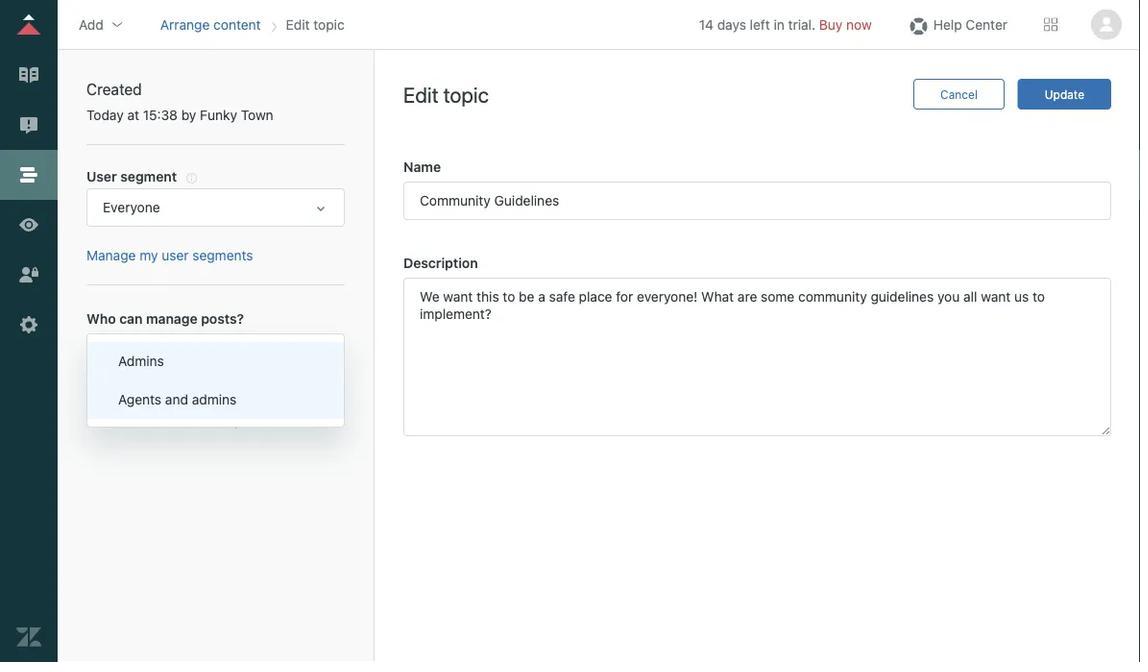 Task type: vqa. For each thing, say whether or not it's contained in the screenshot.
Today at the top of the page
yes



Task type: describe. For each thing, give the bounding box(es) containing it.
help center button
[[901, 10, 1014, 39]]

add
[[79, 16, 104, 32]]

Name text field
[[404, 182, 1112, 220]]

topic inside navigation
[[314, 16, 345, 32]]

funky
[[200, 107, 237, 123]]

admins for agents and admins option
[[192, 391, 237, 407]]

center
[[966, 16, 1008, 32]]

content
[[214, 16, 261, 32]]

buy
[[820, 16, 843, 32]]

help center
[[934, 16, 1008, 32]]

created
[[86, 80, 142, 99]]

left
[[750, 16, 771, 32]]

admins
[[118, 353, 164, 369]]

posts?
[[201, 311, 244, 327]]

who can manage posts?
[[86, 311, 244, 327]]

now
[[847, 16, 872, 32]]

help
[[934, 16, 963, 32]]

Description text field
[[404, 278, 1112, 436]]

agents for agents and admins option
[[118, 391, 162, 407]]

zendesk products image
[[1045, 18, 1058, 31]]

list box containing admins
[[87, 342, 344, 419]]

can
[[119, 311, 143, 327]]

arrange content link
[[160, 16, 261, 32]]

and for agents and admins option
[[165, 391, 188, 407]]

cancel
[[941, 87, 978, 101]]

user
[[86, 168, 117, 184]]

trial.
[[789, 16, 816, 32]]

1 vertical spatial topic
[[444, 81, 489, 106]]

user permissions image
[[16, 262, 41, 287]]

today
[[86, 107, 124, 123]]

0 vertical spatial edit
[[286, 16, 310, 32]]

cancel link
[[914, 79, 1005, 110]]

manage my user segments
[[86, 247, 253, 263]]

edit topic inside navigation
[[286, 16, 345, 32]]

description
[[404, 255, 478, 271]]

14
[[699, 16, 714, 32]]

in
[[774, 16, 785, 32]]

1 horizontal spatial edit
[[404, 81, 439, 106]]

navigation containing arrange content
[[156, 10, 349, 39]]

15:38
[[143, 107, 178, 123]]

everyone button
[[86, 188, 345, 227]]



Task type: locate. For each thing, give the bounding box(es) containing it.
0 horizontal spatial topic
[[222, 413, 253, 428]]

1 horizontal spatial topic
[[314, 16, 345, 32]]

admins
[[177, 344, 221, 360], [192, 391, 237, 407]]

manage
[[86, 247, 136, 263]]

agents for agents and admins link
[[103, 344, 146, 360]]

list box
[[87, 342, 344, 419]]

agents and admins
[[103, 344, 221, 360], [118, 391, 237, 407]]

1 vertical spatial agents and admins
[[118, 391, 237, 407]]

edit topic
[[286, 16, 345, 32], [404, 81, 489, 106]]

None submit
[[1018, 79, 1112, 110]]

14 days left in trial. buy now
[[699, 16, 872, 32]]

topic
[[314, 16, 345, 32], [444, 81, 489, 106], [222, 413, 253, 428]]

days
[[718, 16, 747, 32]]

1 vertical spatial edit
[[404, 81, 439, 106]]

0 vertical spatial and
[[150, 344, 173, 360]]

agents and admins up 'delete'
[[118, 391, 237, 407]]

and inside agents and admins option
[[165, 391, 188, 407]]

agents and admins down who can manage posts?
[[103, 344, 221, 360]]

and down who can manage posts?
[[150, 344, 173, 360]]

0 horizontal spatial edit
[[286, 16, 310, 32]]

moderate content image
[[16, 112, 41, 137]]

segments
[[192, 247, 253, 263]]

who
[[86, 311, 116, 327]]

agents and admins option
[[87, 380, 344, 419]]

delete topic
[[178, 413, 253, 428]]

agents and admins inside option
[[118, 391, 237, 407]]

created today at 15:38 by funky town
[[86, 80, 274, 123]]

town
[[241, 107, 274, 123]]

edit topic up name
[[404, 81, 489, 106]]

name
[[404, 159, 441, 175]]

1 vertical spatial admins
[[192, 391, 237, 407]]

customize design image
[[16, 212, 41, 237]]

user segment
[[86, 168, 177, 184]]

navigation
[[156, 10, 349, 39]]

user
[[162, 247, 189, 263]]

segment
[[120, 168, 177, 184]]

0 vertical spatial edit topic
[[286, 16, 345, 32]]

0 vertical spatial agents and admins
[[103, 344, 221, 360]]

by
[[181, 107, 196, 123]]

1 vertical spatial and
[[165, 391, 188, 407]]

manage articles image
[[16, 62, 41, 87]]

edit up name
[[404, 81, 439, 106]]

and for agents and admins link
[[150, 344, 173, 360]]

2 horizontal spatial topic
[[444, 81, 489, 106]]

and inside agents and admins link
[[150, 344, 173, 360]]

1 vertical spatial edit topic
[[404, 81, 489, 106]]

zendesk image
[[16, 625, 41, 650]]

edit topic right content on the left top of page
[[286, 16, 345, 32]]

admins inside option
[[192, 391, 237, 407]]

0 vertical spatial agents
[[103, 344, 146, 360]]

agents and admins link
[[86, 333, 345, 372]]

manage my user segments link
[[86, 247, 253, 263]]

arrange content image
[[16, 162, 41, 187]]

0 horizontal spatial edit topic
[[286, 16, 345, 32]]

1 horizontal spatial edit topic
[[404, 81, 489, 106]]

agents inside option
[[118, 391, 162, 407]]

agents and admins for agents and admins link
[[103, 344, 221, 360]]

admins option
[[87, 342, 344, 380]]

0 vertical spatial admins
[[177, 344, 221, 360]]

at
[[127, 107, 139, 123]]

admins for agents and admins link
[[177, 344, 221, 360]]

and
[[150, 344, 173, 360], [165, 391, 188, 407]]

2 vertical spatial topic
[[222, 413, 253, 428]]

edit
[[286, 16, 310, 32], [404, 81, 439, 106]]

admins down posts?
[[177, 344, 221, 360]]

agents
[[103, 344, 146, 360], [118, 391, 162, 407]]

my
[[140, 247, 158, 263]]

delete
[[178, 413, 218, 428]]

everyone
[[103, 199, 160, 215]]

arrange content
[[160, 16, 261, 32]]

and up 'delete'
[[165, 391, 188, 407]]

settings image
[[16, 312, 41, 337]]

0 vertical spatial topic
[[314, 16, 345, 32]]

agents down admins
[[118, 391, 162, 407]]

1 vertical spatial agents
[[118, 391, 162, 407]]

add button
[[73, 10, 130, 39]]

edit right content on the left top of page
[[286, 16, 310, 32]]

agents down can
[[103, 344, 146, 360]]

delete topic link
[[178, 413, 253, 428]]

arrange
[[160, 16, 210, 32]]

admins up delete topic
[[192, 391, 237, 407]]

manage
[[146, 311, 198, 327]]

agents and admins for agents and admins option
[[118, 391, 237, 407]]



